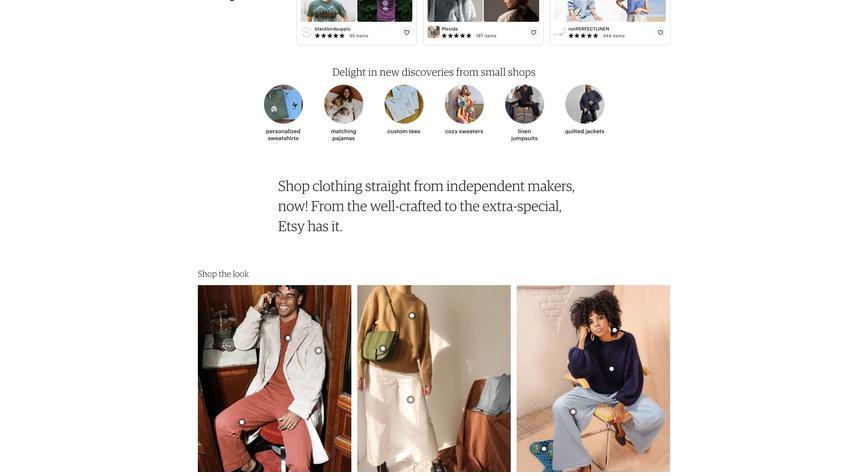 Task type: vqa. For each thing, say whether or not it's contained in the screenshot.
left items
yes



Task type: describe. For each thing, give the bounding box(es) containing it.
quilted jackets link
[[565, 80, 605, 138]]

shop for shop the look
[[198, 269, 217, 279]]

linen jumpsuits link
[[505, 80, 544, 145]]

items for 444 items
[[613, 33, 625, 38]]

0 vertical spatial from
[[456, 66, 479, 78]]

cozy
[[445, 128, 458, 135]]

straight
[[365, 177, 411, 195]]

2 horizontal spatial the
[[460, 197, 480, 215]]

plexida
[[442, 26, 458, 32]]

it.
[[331, 217, 342, 235]]

pajamas
[[332, 135, 355, 142]]

personalized sweatshirts link
[[264, 80, 303, 145]]

look
[[233, 269, 249, 279]]

quilted
[[565, 128, 584, 135]]

matching pajamas
[[331, 128, 356, 142]]

small
[[481, 66, 506, 78]]

items for 187 items
[[484, 33, 496, 38]]

0 horizontal spatial the
[[219, 269, 231, 279]]

sweatshirts
[[268, 135, 299, 142]]

444
[[603, 33, 611, 38]]

image containing listing beige teddy coat from deardeermenswear image
[[198, 285, 351, 473]]

95
[[349, 33, 355, 38]]

image containing listing cashmere crewneck sweater from metaformose image
[[357, 285, 511, 473]]

tees
[[409, 128, 420, 135]]

clothing
[[313, 177, 362, 195]]

etsy
[[278, 217, 305, 235]]

notperfectlinen
[[569, 26, 609, 32]]

delight in new discoveries from small shops
[[332, 66, 536, 78]]

new
[[380, 66, 400, 78]]

from
[[311, 197, 344, 215]]

sweaters
[[459, 128, 483, 135]]

cozy sweaters link
[[444, 80, 484, 138]]

delight
[[332, 66, 366, 78]]

444 items
[[603, 33, 625, 38]]

shops
[[508, 66, 536, 78]]

custom tees
[[387, 128, 420, 135]]

quilted jackets
[[565, 128, 604, 135]]



Task type: locate. For each thing, give the bounding box(es) containing it.
the right "to"
[[460, 197, 480, 215]]

discoveries
[[402, 66, 454, 78]]

3 items from the left
[[613, 33, 625, 38]]

makers,
[[528, 177, 575, 195]]

personalized sweatshirts
[[266, 128, 301, 142]]

shop up now!
[[278, 177, 310, 195]]

personalized
[[266, 128, 301, 135]]

well-
[[370, 197, 399, 215]]

cozy sweaters
[[445, 128, 483, 135]]

custom tees link
[[384, 80, 424, 138]]

0 horizontal spatial from
[[414, 177, 444, 195]]

from
[[456, 66, 479, 78], [414, 177, 444, 195]]

2 horizontal spatial items
[[613, 33, 625, 38]]

the left well-
[[347, 197, 367, 215]]

shop clothing straight from independent makers, now! from the well-crafted to the extra-special, etsy has it.
[[278, 177, 575, 235]]

187
[[476, 33, 483, 38]]

image containing listing mohair sweater from blueanemoneclothes image
[[517, 285, 670, 473]]

1 horizontal spatial the
[[347, 197, 367, 215]]

0 horizontal spatial items
[[356, 33, 368, 38]]

shop inside shop clothing straight from independent makers, now! from the well-crafted to the extra-special, etsy has it.
[[278, 177, 310, 195]]

in
[[368, 66, 377, 78]]

matching
[[331, 128, 356, 135]]

to
[[445, 197, 457, 215]]

items right '95'
[[356, 33, 368, 38]]

items right "444"
[[613, 33, 625, 38]]

items for 95 items
[[356, 33, 368, 38]]

the
[[347, 197, 367, 215], [460, 197, 480, 215], [219, 269, 231, 279]]

crafted
[[399, 197, 442, 215]]

0 horizontal spatial shop
[[198, 269, 217, 279]]

from up crafted at the top of page
[[414, 177, 444, 195]]

2 items from the left
[[484, 33, 496, 38]]

independent
[[446, 177, 525, 195]]

0 vertical spatial shop
[[278, 177, 310, 195]]

1 horizontal spatial from
[[456, 66, 479, 78]]

linen
[[518, 128, 531, 135]]

jumpsuits
[[511, 135, 538, 142]]

matching pajamas link
[[324, 80, 363, 145]]

linen jumpsuits
[[511, 128, 538, 142]]

1 horizontal spatial shop
[[278, 177, 310, 195]]

special,
[[517, 197, 562, 215]]

1 horizontal spatial items
[[484, 33, 496, 38]]

shop for shop clothing straight from independent makers, now! from the well-crafted to the extra-special, etsy has it.
[[278, 177, 310, 195]]

1 vertical spatial from
[[414, 177, 444, 195]]

from inside shop clothing straight from independent makers, now! from the well-crafted to the extra-special, etsy has it.
[[414, 177, 444, 195]]

the left look
[[219, 269, 231, 279]]

1 items from the left
[[356, 33, 368, 38]]

blackbirdsupply
[[315, 26, 351, 32]]

1 vertical spatial shop
[[198, 269, 217, 279]]

now!
[[278, 197, 308, 215]]

95 items
[[349, 33, 368, 38]]

items right 187 at the right of the page
[[484, 33, 496, 38]]

has
[[308, 217, 329, 235]]

shop left look
[[198, 269, 217, 279]]

from left small
[[456, 66, 479, 78]]

extra-
[[483, 197, 517, 215]]

custom
[[387, 128, 408, 135]]

items
[[356, 33, 368, 38], [484, 33, 496, 38], [613, 33, 625, 38]]

shop the look
[[198, 269, 249, 279]]

187 items
[[476, 33, 496, 38]]

shop
[[278, 177, 310, 195], [198, 269, 217, 279]]

jackets
[[585, 128, 604, 135]]



